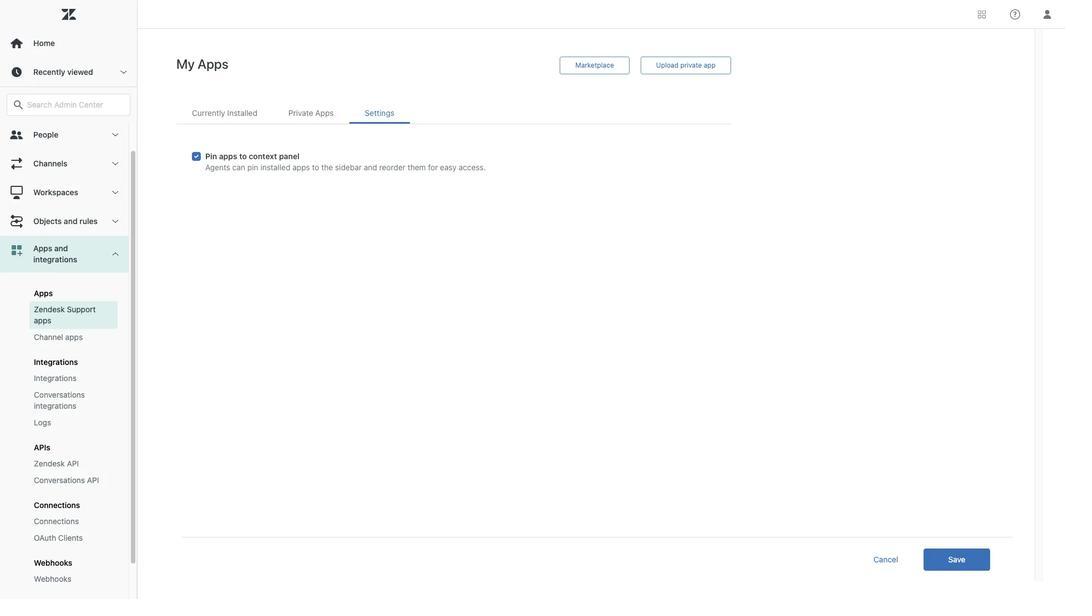 Task type: describe. For each thing, give the bounding box(es) containing it.
channels
[[33, 159, 67, 168]]

zendesk api
[[34, 459, 79, 468]]

oauth clients element
[[34, 533, 83, 544]]

oauth
[[34, 533, 56, 543]]

user menu image
[[1040, 7, 1055, 21]]

zendesk for zendesk support apps
[[34, 305, 65, 314]]

zendesk support apps element
[[34, 304, 113, 326]]

conversations api element
[[34, 475, 99, 486]]

conversations integrations
[[34, 390, 85, 411]]

logs link
[[29, 414, 118, 431]]

connections for first connections 'element' from the bottom
[[34, 517, 79, 526]]

zendesk support apps
[[34, 305, 96, 325]]

primary element
[[0, 0, 138, 599]]

integrations inside dropdown button
[[33, 255, 77, 264]]

zendesk api link
[[29, 456, 118, 472]]

workspaces button
[[0, 178, 129, 207]]

zendesk api element
[[34, 458, 79, 469]]

integrations link
[[29, 370, 118, 387]]

tree inside primary element
[[0, 120, 137, 599]]

webhooks for second webhooks element
[[34, 574, 71, 584]]

clients
[[58, 533, 83, 543]]

rules
[[79, 216, 98, 226]]

channels button
[[0, 149, 129, 178]]

channel apps element
[[34, 332, 83, 343]]

apps and integrations button
[[0, 236, 129, 272]]

people
[[33, 130, 58, 139]]

none search field inside primary element
[[1, 94, 136, 116]]

integrations inside conversations integrations
[[34, 401, 76, 411]]

integrations for first integrations element from the bottom
[[34, 373, 77, 383]]

2 connections element from the top
[[34, 516, 79, 527]]

logs
[[34, 418, 51, 427]]

1 vertical spatial apps
[[65, 332, 83, 342]]

and for apps
[[54, 244, 68, 253]]

Search Admin Center field
[[27, 100, 123, 110]]

help image
[[1010, 9, 1020, 19]]

connections for first connections 'element' from the top of the apps and integrations group
[[34, 500, 80, 510]]

oauth clients link
[[29, 530, 118, 546]]

recently
[[33, 67, 65, 77]]

home
[[33, 38, 55, 48]]

webhooks for 1st webhooks element from the top
[[34, 558, 72, 568]]

and for objects
[[64, 216, 77, 226]]

apps and integrations
[[33, 244, 77, 264]]

conversations for integrations
[[34, 390, 85, 399]]

oauth clients
[[34, 533, 83, 543]]

workspaces
[[33, 188, 78, 197]]

1 integrations element from the top
[[34, 357, 78, 367]]

home button
[[0, 29, 137, 58]]

apps and integrations group
[[0, 272, 129, 599]]



Task type: vqa. For each thing, say whether or not it's contained in the screenshot.
HOME dropdown button
yes



Task type: locate. For each thing, give the bounding box(es) containing it.
0 vertical spatial api
[[67, 459, 79, 468]]

2 connections from the top
[[34, 517, 79, 526]]

integrations up the "logs"
[[34, 401, 76, 411]]

zendesk support apps link
[[29, 301, 118, 329]]

apps down zendesk support apps element
[[65, 332, 83, 342]]

zendesk inside the zendesk support apps
[[34, 305, 65, 314]]

1 connections element from the top
[[34, 500, 80, 510]]

apis element
[[34, 443, 50, 452]]

1 vertical spatial integrations
[[34, 401, 76, 411]]

recently viewed
[[33, 67, 93, 77]]

apis
[[34, 443, 50, 452]]

viewed
[[67, 67, 93, 77]]

apps
[[33, 244, 52, 253], [34, 289, 53, 298]]

1 connections from the top
[[34, 500, 80, 510]]

1 vertical spatial connections element
[[34, 516, 79, 527]]

apps inside the zendesk support apps
[[34, 316, 51, 325]]

1 integrations from the top
[[34, 357, 78, 367]]

0 vertical spatial zendesk
[[34, 305, 65, 314]]

webhooks link
[[29, 571, 118, 588]]

connections element
[[34, 500, 80, 510], [34, 516, 79, 527]]

conversations for api
[[34, 475, 85, 485]]

tree containing people
[[0, 120, 137, 599]]

zendesk down apps element
[[34, 305, 65, 314]]

apps inside apps and integrations
[[33, 244, 52, 253]]

1 vertical spatial integrations element
[[34, 373, 77, 384]]

connections up connections link
[[34, 500, 80, 510]]

conversations
[[34, 390, 85, 399], [34, 475, 85, 485]]

integrations up apps element
[[33, 255, 77, 264]]

conversations down integrations link
[[34, 390, 85, 399]]

0 vertical spatial conversations
[[34, 390, 85, 399]]

integrations up conversations integrations at the bottom left
[[34, 373, 77, 383]]

0 vertical spatial integrations element
[[34, 357, 78, 367]]

apps up the zendesk support apps
[[34, 289, 53, 298]]

apps for apps and integrations
[[33, 244, 52, 253]]

connections up oauth clients
[[34, 517, 79, 526]]

apps
[[34, 316, 51, 325], [65, 332, 83, 342]]

integrations for first integrations element
[[34, 357, 78, 367]]

1 vertical spatial and
[[54, 244, 68, 253]]

webhooks element
[[34, 558, 72, 568], [34, 574, 71, 585]]

channel apps link
[[29, 329, 118, 346]]

and left rules
[[64, 216, 77, 226]]

2 webhooks from the top
[[34, 574, 71, 584]]

integrations element up integrations link
[[34, 357, 78, 367]]

zendesk
[[34, 305, 65, 314], [34, 459, 65, 468]]

and
[[64, 216, 77, 226], [54, 244, 68, 253]]

1 horizontal spatial api
[[87, 475, 99, 485]]

1 vertical spatial webhooks
[[34, 574, 71, 584]]

connections link
[[29, 513, 118, 530]]

0 vertical spatial apps
[[34, 316, 51, 325]]

2 zendesk from the top
[[34, 459, 65, 468]]

2 integrations element from the top
[[34, 373, 77, 384]]

0 vertical spatial and
[[64, 216, 77, 226]]

recently viewed button
[[0, 58, 137, 87]]

1 conversations from the top
[[34, 390, 85, 399]]

connections element up oauth clients
[[34, 516, 79, 527]]

2 webhooks element from the top
[[34, 574, 71, 585]]

connections element up connections link
[[34, 500, 80, 510]]

tree
[[0, 120, 137, 599]]

1 vertical spatial integrations
[[34, 373, 77, 383]]

objects and rules button
[[0, 207, 129, 236]]

1 vertical spatial conversations
[[34, 475, 85, 485]]

people button
[[0, 120, 129, 149]]

0 vertical spatial webhooks element
[[34, 558, 72, 568]]

tree item
[[0, 236, 129, 599]]

0 horizontal spatial apps
[[34, 316, 51, 325]]

0 vertical spatial webhooks
[[34, 558, 72, 568]]

1 horizontal spatial apps
[[65, 332, 83, 342]]

apps inside group
[[34, 289, 53, 298]]

zendesk for zendesk api
[[34, 459, 65, 468]]

0 vertical spatial connections element
[[34, 500, 80, 510]]

api
[[67, 459, 79, 468], [87, 475, 99, 485]]

conversations api link
[[29, 472, 118, 489]]

1 zendesk from the top
[[34, 305, 65, 314]]

1 webhooks from the top
[[34, 558, 72, 568]]

objects and rules
[[33, 216, 98, 226]]

api up the 'conversations api' link
[[67, 459, 79, 468]]

support
[[67, 305, 96, 314]]

apps for apps element
[[34, 289, 53, 298]]

0 vertical spatial integrations
[[33, 255, 77, 264]]

integrations element up conversations integrations at the bottom left
[[34, 373, 77, 384]]

conversations down the zendesk api element
[[34, 475, 85, 485]]

and inside apps and integrations
[[54, 244, 68, 253]]

zendesk down apis element
[[34, 459, 65, 468]]

tree item containing apps and integrations
[[0, 236, 129, 599]]

tree item inside primary element
[[0, 236, 129, 599]]

0 horizontal spatial api
[[67, 459, 79, 468]]

objects
[[33, 216, 62, 226]]

integrations up integrations link
[[34, 357, 78, 367]]

integrations
[[33, 255, 77, 264], [34, 401, 76, 411]]

conversations api
[[34, 475, 99, 485]]

logs element
[[34, 417, 51, 428]]

0 vertical spatial apps
[[33, 244, 52, 253]]

and down objects and rules dropdown button
[[54, 244, 68, 253]]

1 vertical spatial zendesk
[[34, 459, 65, 468]]

None search field
[[1, 94, 136, 116]]

apps down the objects
[[33, 244, 52, 253]]

zendesk products image
[[978, 10, 986, 18]]

1 vertical spatial apps
[[34, 289, 53, 298]]

0 vertical spatial integrations
[[34, 357, 78, 367]]

api for zendesk api
[[67, 459, 79, 468]]

1 vertical spatial api
[[87, 475, 99, 485]]

2 integrations from the top
[[34, 373, 77, 383]]

channel apps
[[34, 332, 83, 342]]

0 vertical spatial connections
[[34, 500, 80, 510]]

channel
[[34, 332, 63, 342]]

conversations integrations element
[[34, 389, 113, 412]]

integrations
[[34, 357, 78, 367], [34, 373, 77, 383]]

api for conversations api
[[87, 475, 99, 485]]

apps up channel
[[34, 316, 51, 325]]

2 conversations from the top
[[34, 475, 85, 485]]

1 vertical spatial webhooks element
[[34, 574, 71, 585]]

apps element
[[34, 289, 53, 298]]

webhooks
[[34, 558, 72, 568], [34, 574, 71, 584]]

integrations element
[[34, 357, 78, 367], [34, 373, 77, 384]]

1 vertical spatial connections
[[34, 517, 79, 526]]

api down zendesk api link
[[87, 475, 99, 485]]

conversations integrations link
[[29, 387, 118, 414]]

connections
[[34, 500, 80, 510], [34, 517, 79, 526]]

1 webhooks element from the top
[[34, 558, 72, 568]]

zendesk inside the zendesk api element
[[34, 459, 65, 468]]



